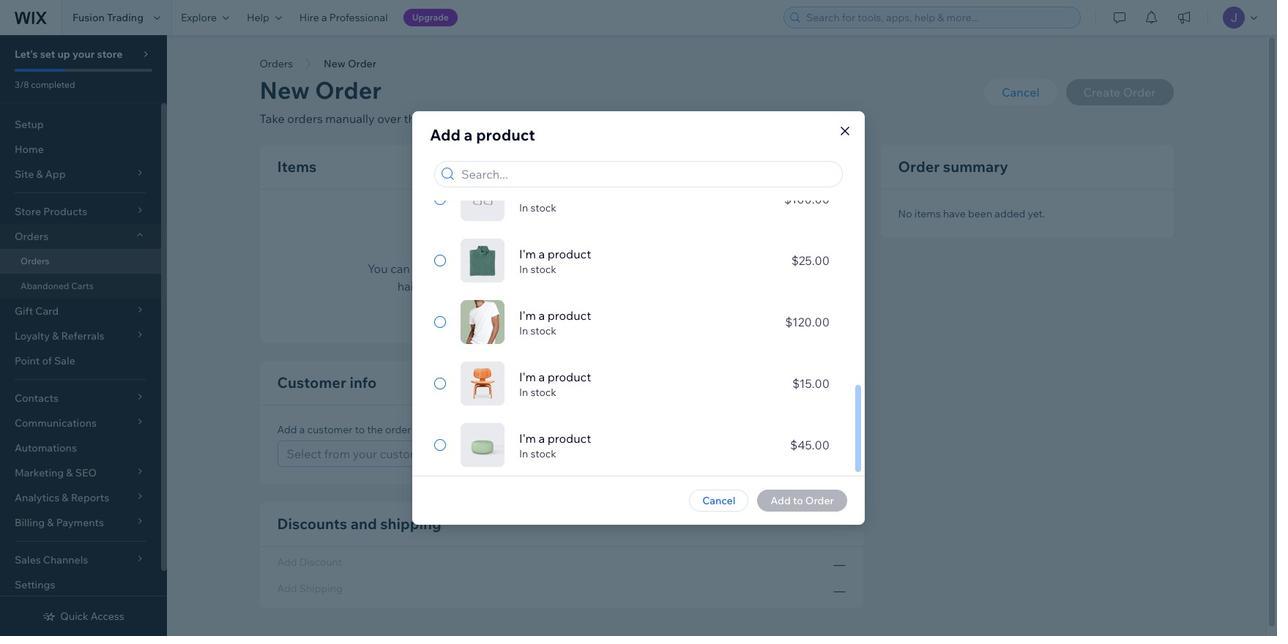 Task type: locate. For each thing, give the bounding box(es) containing it.
2 i'm from the top
[[520, 247, 536, 262]]

shampoo).
[[668, 279, 726, 294]]

new inside new order take orders manually over the phone or in person. learn more
[[260, 75, 310, 105]]

new
[[324, 57, 346, 70], [260, 75, 310, 105]]

item up $100.00
[[798, 160, 820, 174]]

stock for $15.00
[[531, 386, 557, 399]]

stock for $25.00
[[531, 263, 557, 276]]

0 vertical spatial new
[[324, 57, 346, 70]]

1 i'm a product in stock from the top
[[520, 185, 591, 215]]

4 stock from the top
[[531, 386, 557, 399]]

1 vertical spatial the
[[573, 240, 591, 254]]

been
[[969, 207, 993, 221]]

info
[[350, 374, 377, 392]]

$100.00
[[785, 192, 830, 207]]

1 horizontal spatial order
[[466, 262, 496, 276]]

1 horizontal spatial and
[[587, 279, 608, 294]]

the up tip on the left of the page
[[573, 240, 591, 254]]

carts
[[71, 281, 94, 292]]

1 vertical spatial —
[[834, 584, 846, 599]]

manually
[[326, 111, 375, 126]]

quick access
[[60, 610, 124, 624]]

i'm for $120.00
[[520, 309, 536, 323]]

i'm for $45.00
[[520, 432, 536, 446]]

multiple
[[524, 262, 569, 276]]

1 vertical spatial and
[[351, 515, 377, 533]]

0 vertical spatial to
[[558, 240, 570, 254]]

1 horizontal spatial of
[[654, 279, 665, 294]]

order inside new order take orders manually over the phone or in person. learn more
[[315, 75, 382, 105]]

abandoned
[[21, 281, 69, 292]]

order down new order at top
[[315, 75, 382, 105]]

1 vertical spatial of
[[42, 355, 52, 368]]

1 vertical spatial cancel
[[703, 495, 736, 508]]

2 item from the left
[[798, 160, 820, 174]]

0 horizontal spatial or
[[463, 111, 474, 126]]

add for add item
[[775, 160, 795, 174]]

in for $25.00
[[520, 263, 529, 276]]

a
[[322, 11, 327, 24], [464, 125, 473, 144], [539, 185, 545, 200], [539, 247, 545, 262], [538, 279, 544, 294], [610, 279, 617, 294], [539, 309, 545, 323], [539, 370, 545, 385], [300, 424, 305, 437], [539, 432, 545, 446]]

and left shipping on the left of the page
[[351, 515, 377, 533]]

item
[[696, 160, 718, 174], [798, 160, 820, 174]]

5 i'm from the top
[[520, 432, 536, 446]]

product for $120.00
[[548, 309, 591, 323]]

new down orders button on the top left of the page
[[260, 75, 310, 105]]

no items have been added yet.
[[899, 207, 1046, 221]]

0 vertical spatial cancel
[[1002, 85, 1040, 100]]

add for add custom item
[[633, 160, 653, 174]]

sidebar element
[[0, 35, 167, 637]]

1 item from the left
[[696, 160, 718, 174]]

item right custom
[[696, 160, 718, 174]]

quick access button
[[43, 610, 124, 624]]

summary
[[944, 158, 1009, 176]]

$120.00
[[786, 315, 830, 330]]

order up no
[[899, 158, 940, 176]]

i'm a product in stock
[[520, 185, 591, 215], [520, 247, 591, 276], [520, 309, 591, 338], [520, 370, 591, 399], [520, 432, 591, 461]]

new for new order
[[324, 57, 346, 70]]

4 i'm a product in stock from the top
[[520, 370, 591, 399]]

with down multiple
[[512, 279, 535, 294]]

of down custom
[[654, 279, 665, 294]]

add up $100.00
[[775, 160, 795, 174]]

order up "appointment"
[[466, 262, 496, 276]]

discounts and shipping
[[277, 515, 442, 533]]

or inside add items to the order you can create an order with multiple items or add custom items (e.g., a haircut appointment with a $10 tip and a bottle of shampoo).
[[604, 262, 616, 276]]

i'm for $25.00
[[520, 247, 536, 262]]

of left sale
[[42, 355, 52, 368]]

1 horizontal spatial item
[[798, 160, 820, 174]]

0 vertical spatial the
[[404, 111, 422, 126]]

add inside add items to the order you can create an order with multiple items or add custom items (e.g., a haircut appointment with a $10 tip and a bottle of shampoo).
[[498, 240, 522, 254]]

5 stock from the top
[[531, 448, 557, 461]]

order inside button
[[348, 57, 377, 70]]

let's
[[15, 48, 38, 61]]

$10
[[547, 279, 567, 294]]

orders link
[[0, 249, 161, 274]]

hire
[[300, 11, 319, 24]]

item inside button
[[798, 160, 820, 174]]

order
[[594, 240, 625, 254], [466, 262, 496, 276], [385, 424, 411, 437]]

1 horizontal spatial new
[[324, 57, 346, 70]]

custom
[[642, 262, 683, 276]]

0 vertical spatial or
[[463, 111, 474, 126]]

to inside add items to the order you can create an order with multiple items or add custom items (e.g., a haircut appointment with a $10 tip and a bottle of shampoo).
[[558, 240, 570, 254]]

product
[[476, 125, 535, 144], [548, 185, 591, 200], [548, 247, 591, 262], [548, 309, 591, 323], [548, 370, 591, 385], [548, 432, 591, 446]]

access
[[91, 610, 124, 624]]

2 stock from the top
[[531, 263, 557, 276]]

order up add
[[594, 240, 625, 254]]

0 vertical spatial and
[[587, 279, 608, 294]]

0 horizontal spatial cancel button
[[690, 490, 749, 512]]

2 in from the top
[[520, 263, 529, 276]]

0 vertical spatial orders
[[260, 57, 293, 70]]

no
[[899, 207, 913, 221]]

add up "appointment"
[[498, 240, 522, 254]]

customer info
[[277, 374, 377, 392]]

5 in from the top
[[520, 448, 529, 461]]

items up shampoo). on the right top
[[686, 262, 716, 276]]

home
[[15, 143, 44, 156]]

discounts
[[277, 515, 347, 533]]

the right over
[[404, 111, 422, 126]]

and right tip on the left of the page
[[587, 279, 608, 294]]

orders for orders button on the top left of the page
[[260, 57, 293, 70]]

to right customer
[[355, 424, 365, 437]]

add a customer to the order
[[277, 424, 411, 437]]

2 vertical spatial the
[[367, 424, 383, 437]]

2 horizontal spatial order
[[594, 240, 625, 254]]

0 horizontal spatial to
[[355, 424, 365, 437]]

5 i'm a product in stock from the top
[[520, 432, 591, 461]]

1 vertical spatial cancel button
[[690, 490, 749, 512]]

to
[[558, 240, 570, 254], [355, 424, 365, 437]]

new inside new order button
[[324, 57, 346, 70]]

items
[[915, 207, 941, 221], [524, 240, 556, 254], [572, 262, 602, 276], [686, 262, 716, 276]]

order right customer
[[385, 424, 411, 437]]

0 vertical spatial order
[[348, 57, 377, 70]]

1 horizontal spatial cancel
[[1002, 85, 1040, 100]]

1 horizontal spatial or
[[604, 262, 616, 276]]

abandoned carts
[[21, 281, 94, 292]]

help button
[[238, 0, 291, 35]]

add left custom
[[633, 160, 653, 174]]

2 vertical spatial orders
[[21, 256, 50, 267]]

add left customer
[[277, 424, 297, 437]]

or left in
[[463, 111, 474, 126]]

create
[[413, 262, 447, 276]]

customer
[[307, 424, 353, 437]]

the
[[404, 111, 422, 126], [573, 240, 591, 254], [367, 424, 383, 437]]

with
[[498, 262, 522, 276], [512, 279, 535, 294]]

cancel
[[1002, 85, 1040, 100], [703, 495, 736, 508]]

1 vertical spatial orders
[[15, 230, 49, 243]]

order down professional
[[348, 57, 377, 70]]

of
[[654, 279, 665, 294], [42, 355, 52, 368]]

the right customer
[[367, 424, 383, 437]]

add left in
[[430, 125, 461, 144]]

add inside add custom item "button"
[[633, 160, 653, 174]]

tip
[[570, 279, 584, 294]]

orders
[[260, 57, 293, 70], [15, 230, 49, 243], [21, 256, 50, 267]]

0 horizontal spatial item
[[696, 160, 718, 174]]

can
[[391, 262, 410, 276]]

3 in from the top
[[520, 325, 529, 338]]

1 horizontal spatial to
[[558, 240, 570, 254]]

or left add
[[604, 262, 616, 276]]

with left multiple
[[498, 262, 522, 276]]

4 i'm from the top
[[520, 370, 536, 385]]

items up multiple
[[524, 240, 556, 254]]

0 vertical spatial of
[[654, 279, 665, 294]]

customer
[[277, 374, 347, 392]]

3 i'm a product in stock from the top
[[520, 309, 591, 338]]

0 horizontal spatial the
[[367, 424, 383, 437]]

add inside button
[[775, 160, 795, 174]]

add for add a customer to the order
[[277, 424, 297, 437]]

1 in from the top
[[520, 202, 529, 215]]

1 i'm from the top
[[520, 185, 536, 200]]

1 vertical spatial new
[[260, 75, 310, 105]]

i'm
[[520, 185, 536, 200], [520, 247, 536, 262], [520, 309, 536, 323], [520, 370, 536, 385], [520, 432, 536, 446]]

explore
[[181, 11, 217, 24]]

1 horizontal spatial the
[[404, 111, 422, 126]]

3/8 completed
[[15, 79, 75, 90]]

automations link
[[0, 436, 161, 461]]

0 vertical spatial —
[[834, 558, 846, 572]]

add
[[430, 125, 461, 144], [633, 160, 653, 174], [775, 160, 795, 174], [498, 240, 522, 254], [277, 424, 297, 437]]

2 i'm a product in stock from the top
[[520, 247, 591, 276]]

order
[[348, 57, 377, 70], [315, 75, 382, 105], [899, 158, 940, 176]]

Search... field
[[457, 162, 838, 187]]

i'm a product in stock for $15.00
[[520, 370, 591, 399]]

to up multiple
[[558, 240, 570, 254]]

point
[[15, 355, 40, 368]]

added
[[995, 207, 1026, 221]]

orders button
[[0, 224, 161, 249]]

0 horizontal spatial of
[[42, 355, 52, 368]]

or
[[463, 111, 474, 126], [604, 262, 616, 276]]

phone
[[425, 111, 460, 126]]

orders inside dropdown button
[[15, 230, 49, 243]]

product for $15.00
[[548, 370, 591, 385]]

new down hire a professional link
[[324, 57, 346, 70]]

Select from your customer list or add a new one field
[[282, 442, 825, 467]]

1 horizontal spatial cancel button
[[985, 79, 1058, 106]]

add a product
[[430, 125, 535, 144]]

1 vertical spatial order
[[315, 75, 382, 105]]

3 i'm from the top
[[520, 309, 536, 323]]

up
[[58, 48, 70, 61]]

3 stock from the top
[[531, 325, 557, 338]]

0 horizontal spatial order
[[385, 424, 411, 437]]

2 vertical spatial order
[[899, 158, 940, 176]]

2 horizontal spatial the
[[573, 240, 591, 254]]

1 vertical spatial or
[[604, 262, 616, 276]]

0 horizontal spatial new
[[260, 75, 310, 105]]

orders inside button
[[260, 57, 293, 70]]

in for $15.00
[[520, 386, 529, 399]]

item inside "button"
[[696, 160, 718, 174]]

hire a professional
[[300, 11, 388, 24]]

stock
[[531, 202, 557, 215], [531, 263, 557, 276], [531, 325, 557, 338], [531, 386, 557, 399], [531, 448, 557, 461]]

4 in from the top
[[520, 386, 529, 399]]

Search for tools, apps, help & more... field
[[802, 7, 1076, 28]]



Task type: vqa. For each thing, say whether or not it's contained in the screenshot.
Quick
yes



Task type: describe. For each thing, give the bounding box(es) containing it.
home link
[[0, 137, 161, 162]]

of inside add items to the order you can create an order with multiple items or add custom items (e.g., a haircut appointment with a $10 tip and a bottle of shampoo).
[[654, 279, 665, 294]]

over
[[377, 111, 402, 126]]

(e.g.,
[[719, 262, 745, 276]]

stock for $45.00
[[531, 448, 557, 461]]

2 — from the top
[[834, 584, 846, 599]]

$15.00
[[793, 377, 830, 391]]

take
[[260, 111, 285, 126]]

i'm for $15.00
[[520, 370, 536, 385]]

completed
[[31, 79, 75, 90]]

3/8
[[15, 79, 29, 90]]

add custom item button
[[620, 156, 731, 178]]

items
[[277, 158, 317, 176]]

add custom item
[[633, 160, 718, 174]]

settings link
[[0, 573, 161, 598]]

fusion
[[73, 11, 105, 24]]

have
[[944, 207, 966, 221]]

i'm a product in stock for $120.00
[[520, 309, 591, 338]]

orders button
[[252, 53, 301, 75]]

store
[[97, 48, 123, 61]]

new for new order take orders manually over the phone or in person. learn more
[[260, 75, 310, 105]]

setup
[[15, 118, 44, 131]]

setup link
[[0, 112, 161, 137]]

stock for $120.00
[[531, 325, 557, 338]]

point of sale
[[15, 355, 75, 368]]

0 vertical spatial cancel button
[[985, 79, 1058, 106]]

items up tip on the left of the page
[[572, 262, 602, 276]]

0 horizontal spatial and
[[351, 515, 377, 533]]

1 vertical spatial to
[[355, 424, 365, 437]]

abandoned carts link
[[0, 274, 161, 299]]

you
[[368, 262, 388, 276]]

order for new order
[[348, 57, 377, 70]]

$25.00
[[792, 254, 830, 268]]

set
[[40, 48, 55, 61]]

of inside sidebar element
[[42, 355, 52, 368]]

order for new order take orders manually over the phone or in person. learn more
[[315, 75, 382, 105]]

let's set up your store
[[15, 48, 123, 61]]

add for add a product
[[430, 125, 461, 144]]

the inside add items to the order you can create an order with multiple items or add custom items (e.g., a haircut appointment with a $10 tip and a bottle of shampoo).
[[573, 240, 591, 254]]

hire a professional link
[[291, 0, 397, 35]]

or inside new order take orders manually over the phone or in person. learn more
[[463, 111, 474, 126]]

orders for orders link
[[21, 256, 50, 267]]

i'm a product in stock for $25.00
[[520, 247, 591, 276]]

upgrade
[[412, 12, 449, 23]]

new order take orders manually over the phone or in person. learn more
[[260, 75, 600, 126]]

trading
[[107, 11, 144, 24]]

bottle
[[619, 279, 652, 294]]

shipping
[[380, 515, 442, 533]]

0 horizontal spatial cancel
[[703, 495, 736, 508]]

product for $45.00
[[548, 432, 591, 446]]

orders for orders dropdown button
[[15, 230, 49, 243]]

person.
[[489, 111, 530, 126]]

1 vertical spatial with
[[512, 279, 535, 294]]

fusion trading
[[73, 11, 144, 24]]

new order
[[324, 57, 377, 70]]

sale
[[54, 355, 75, 368]]

orders
[[287, 111, 323, 126]]

product for $25.00
[[548, 247, 591, 262]]

in for $45.00
[[520, 448, 529, 461]]

in for $120.00
[[520, 325, 529, 338]]

1 stock from the top
[[531, 202, 557, 215]]

haircut
[[398, 279, 436, 294]]

0 vertical spatial with
[[498, 262, 522, 276]]

point of sale link
[[0, 349, 161, 374]]

custom
[[656, 160, 694, 174]]

i'm a product in stock for $45.00
[[520, 432, 591, 461]]

add item
[[775, 160, 820, 174]]

settings
[[15, 579, 55, 592]]

automations
[[15, 442, 77, 455]]

yet.
[[1028, 207, 1046, 221]]

add item button
[[749, 156, 846, 178]]

and inside add items to the order you can create an order with multiple items or add custom items (e.g., a haircut appointment with a $10 tip and a bottle of shampoo).
[[587, 279, 608, 294]]

add for add items to the order you can create an order with multiple items or add custom items (e.g., a haircut appointment with a $10 tip and a bottle of shampoo).
[[498, 240, 522, 254]]

add
[[619, 262, 640, 276]]

learn more link
[[537, 110, 600, 127]]

a
[[747, 262, 755, 276]]

1 — from the top
[[834, 558, 846, 572]]

upgrade button
[[403, 9, 458, 26]]

0 vertical spatial order
[[594, 240, 625, 254]]

add items to the order you can create an order with multiple items or add custom items (e.g., a haircut appointment with a $10 tip and a bottle of shampoo).
[[368, 240, 755, 294]]

professional
[[330, 11, 388, 24]]

the inside new order take orders manually over the phone or in person. learn more
[[404, 111, 422, 126]]

an
[[450, 262, 463, 276]]

new order button
[[317, 53, 384, 75]]

more
[[571, 111, 600, 126]]

learn
[[537, 111, 568, 126]]

appointment
[[438, 279, 509, 294]]

help
[[247, 11, 270, 24]]

2 vertical spatial order
[[385, 424, 411, 437]]

quick
[[60, 610, 88, 624]]

$45.00
[[791, 438, 830, 453]]

items right no
[[915, 207, 941, 221]]

1 vertical spatial order
[[466, 262, 496, 276]]

order summary
[[899, 158, 1009, 176]]

your
[[73, 48, 95, 61]]

in
[[477, 111, 486, 126]]



